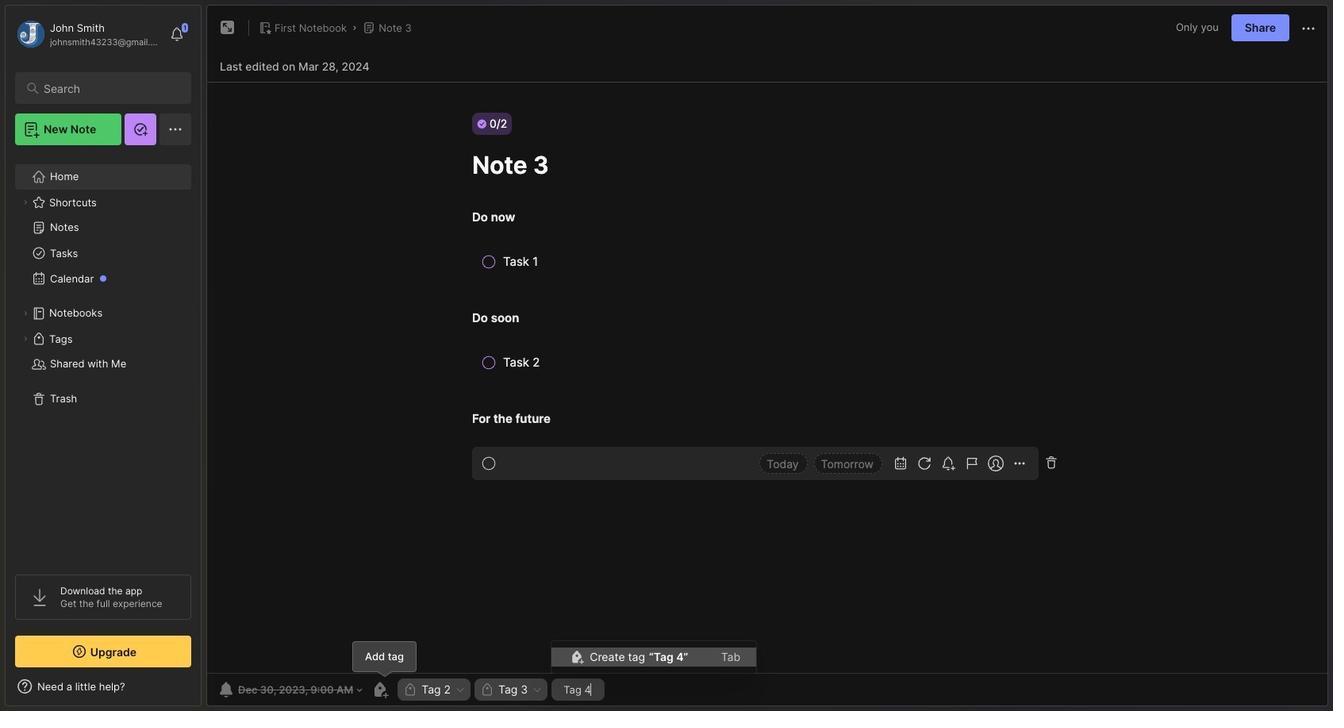 Task type: locate. For each thing, give the bounding box(es) containing it.
add tag image
[[371, 680, 390, 699]]

main element
[[0, 0, 206, 711]]

Edit reminder field
[[215, 679, 364, 701]]

Search text field
[[44, 81, 177, 96]]

tooltip
[[352, 641, 417, 678]]

note window element
[[206, 5, 1329, 710]]

tree inside main element
[[6, 155, 201, 560]]

None search field
[[44, 79, 177, 98]]

tree
[[6, 155, 201, 560]]



Task type: vqa. For each thing, say whether or not it's contained in the screenshot.
Personal
no



Task type: describe. For each thing, give the bounding box(es) containing it.
expand note image
[[218, 18, 237, 37]]

click to collapse image
[[200, 682, 212, 701]]

Note Editor text field
[[207, 82, 1328, 673]]

Account field
[[15, 18, 162, 50]]

Tag 3 Tag actions field
[[528, 684, 543, 695]]

WHAT'S NEW field
[[6, 674, 201, 699]]

more actions image
[[1299, 19, 1318, 38]]

Tag 2 Tag actions field
[[451, 684, 466, 695]]

Add tag field
[[562, 683, 595, 697]]

More actions field
[[1299, 18, 1318, 38]]

none search field inside main element
[[44, 79, 177, 98]]

expand tags image
[[21, 334, 30, 344]]

expand notebooks image
[[21, 309, 30, 318]]



